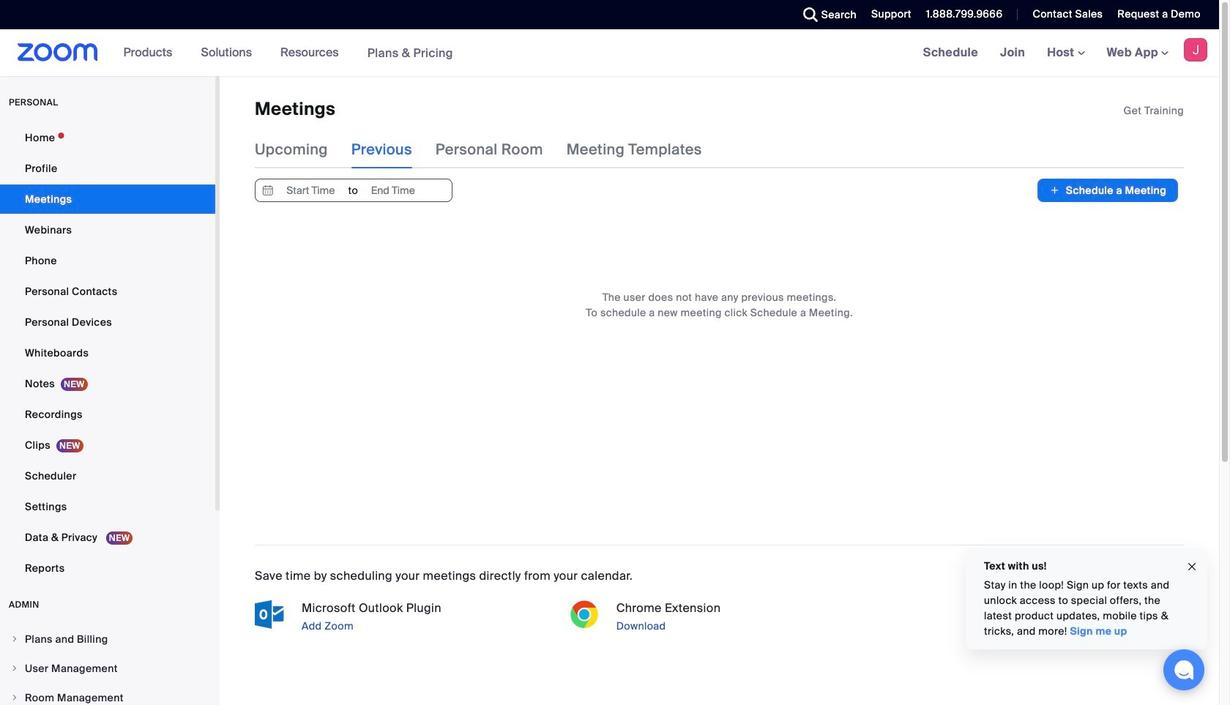 Task type: vqa. For each thing, say whether or not it's contained in the screenshot.
add icon
yes



Task type: describe. For each thing, give the bounding box(es) containing it.
admin menu menu
[[0, 626, 215, 706]]

date image
[[259, 180, 277, 202]]

close image
[[1187, 559, 1199, 575]]

meetings navigation
[[913, 29, 1220, 77]]

3 menu item from the top
[[0, 684, 215, 706]]

Date Range Picker End field
[[359, 180, 427, 202]]

right image for third menu item from the top
[[10, 694, 19, 703]]

personal menu menu
[[0, 123, 215, 585]]

product information navigation
[[113, 29, 464, 77]]

zoom logo image
[[18, 43, 98, 62]]



Task type: locate. For each thing, give the bounding box(es) containing it.
add image
[[1050, 183, 1061, 198]]

Date Range Picker Start field
[[277, 180, 345, 202]]

right image
[[10, 635, 19, 644], [10, 665, 19, 673], [10, 694, 19, 703]]

banner
[[0, 29, 1220, 77]]

tabs of meeting tab list
[[255, 131, 726, 169]]

1 menu item from the top
[[0, 626, 215, 654]]

1 vertical spatial right image
[[10, 665, 19, 673]]

2 vertical spatial right image
[[10, 694, 19, 703]]

0 vertical spatial right image
[[10, 635, 19, 644]]

3 right image from the top
[[10, 694, 19, 703]]

2 vertical spatial menu item
[[0, 684, 215, 706]]

profile picture image
[[1185, 38, 1208, 62]]

2 menu item from the top
[[0, 655, 215, 683]]

2 right image from the top
[[10, 665, 19, 673]]

application
[[1124, 103, 1185, 118]]

right image for 2nd menu item
[[10, 665, 19, 673]]

menu item
[[0, 626, 215, 654], [0, 655, 215, 683], [0, 684, 215, 706]]

0 vertical spatial menu item
[[0, 626, 215, 654]]

open chat image
[[1174, 660, 1195, 681]]

1 right image from the top
[[10, 635, 19, 644]]

right image for 1st menu item from the top
[[10, 635, 19, 644]]

1 vertical spatial menu item
[[0, 655, 215, 683]]



